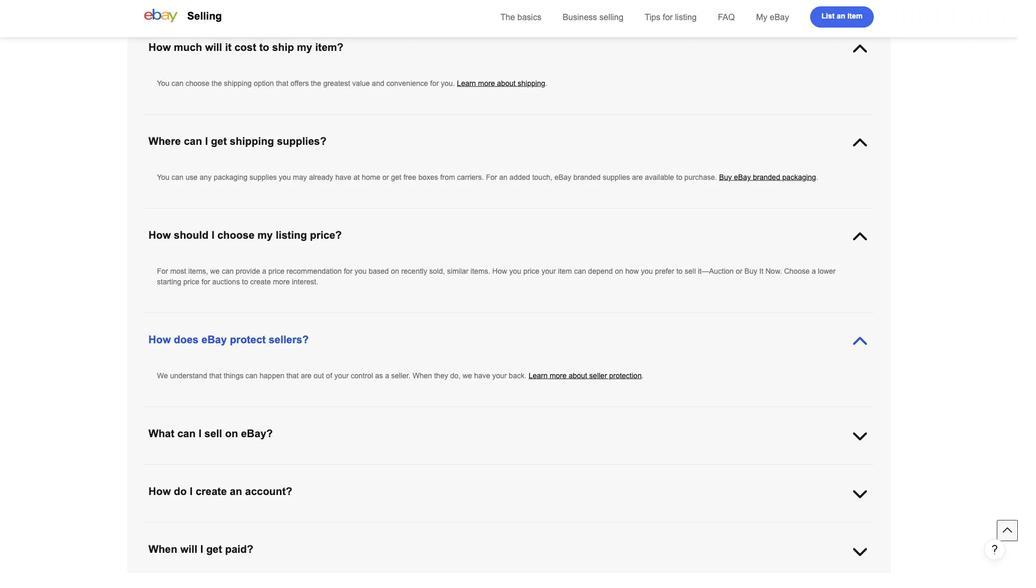 Task type: locate. For each thing, give the bounding box(es) containing it.
0 horizontal spatial learn
[[457, 79, 476, 87]]

or inside for most items, we can provide a price recommendation for you based on recently sold, similar items. how you price your item can depend on how you prefer to sell it—auction or buy it now. choose a lower starting price for auctions to create more interest.
[[736, 267, 743, 275]]

recently
[[402, 267, 428, 275]]

2 you from the top
[[157, 173, 170, 181]]

when
[[413, 371, 432, 380], [149, 543, 177, 555]]

0 vertical spatial for
[[486, 173, 498, 181]]

are left out
[[301, 371, 312, 380]]

a left call on the left bottom of the page
[[157, 534, 161, 542]]

on
[[391, 267, 399, 275], [615, 267, 624, 275], [225, 428, 238, 439], [755, 523, 763, 531], [199, 534, 207, 542]]

your
[[542, 267, 556, 275], [335, 371, 349, 380], [493, 371, 507, 380], [375, 523, 389, 531], [551, 523, 565, 531], [624, 523, 638, 531], [210, 534, 224, 542]]

you right how
[[641, 267, 653, 275]]

and right value
[[372, 79, 385, 87]]

you can use any packaging supplies you may already have at home or get free boxes from carriers. for an added touch, ebay branded supplies are available to purchase. buy ebay branded packaging .
[[157, 173, 819, 181]]

ebay right purchase.
[[735, 173, 752, 181]]

1 vertical spatial item
[[558, 267, 572, 275]]

will
[[205, 41, 222, 53], [180, 543, 198, 555]]

that right "happen"
[[287, 371, 299, 380]]

now.
[[766, 267, 783, 275]]

0 horizontal spatial item
[[558, 267, 572, 275]]

have left 'at'
[[336, 173, 352, 181]]

for
[[486, 173, 498, 181], [157, 267, 168, 275]]

supplies left available
[[603, 173, 631, 181]]

an inside to get started, select list an item. we'll help you create and verify your account, and set-up payment information during your first listing. have your preferred payment account details on hand and be ready to receive a call or text on your phone for verification.
[[241, 523, 250, 531]]

sold,
[[430, 267, 445, 275]]

get inside to get started, select list an item. we'll help you create and verify your account, and set-up payment information during your first listing. have your preferred payment account details on hand and be ready to receive a call or text on your phone for verification.
[[167, 523, 177, 531]]

0 horizontal spatial sell
[[205, 428, 222, 439]]

1 horizontal spatial have
[[475, 371, 491, 380]]

i down started,
[[200, 543, 203, 555]]

how for how should i choose my listing price?
[[149, 229, 171, 241]]

choose down much
[[186, 79, 210, 87]]

0 vertical spatial or
[[383, 173, 389, 181]]

offers
[[291, 79, 309, 87]]

1 horizontal spatial about
[[569, 371, 588, 380]]

your left first
[[551, 523, 565, 531]]

1 horizontal spatial for
[[486, 173, 498, 181]]

how for how do i create an account?
[[149, 486, 171, 497]]

and
[[372, 79, 385, 87], [341, 523, 353, 531], [422, 523, 434, 531], [784, 523, 796, 531]]

happen
[[260, 371, 285, 380]]

1 horizontal spatial when
[[413, 371, 432, 380]]

1 horizontal spatial create
[[250, 278, 271, 286]]

started,
[[179, 523, 204, 531]]

the down how much will it cost to ship my item?
[[212, 79, 222, 87]]

for up starting
[[157, 267, 168, 275]]

2 vertical spatial create
[[318, 523, 339, 531]]

1 horizontal spatial branded
[[754, 173, 781, 181]]

the basics link
[[501, 12, 542, 22]]

price down items,
[[184, 278, 200, 286]]

will down text
[[180, 543, 198, 555]]

price right items.
[[524, 267, 540, 275]]

ebay
[[770, 12, 790, 22], [555, 173, 572, 181], [735, 173, 752, 181], [202, 334, 227, 345]]

more right you.
[[478, 79, 495, 87]]

auctions
[[212, 278, 240, 286]]

1 vertical spatial more
[[273, 278, 290, 286]]

price?
[[310, 229, 342, 241]]

i up the any at left
[[205, 135, 208, 147]]

ship
[[272, 41, 294, 53]]

ebay?
[[241, 428, 273, 439]]

2 horizontal spatial price
[[524, 267, 540, 275]]

can right "things"
[[246, 371, 258, 380]]

do,
[[451, 371, 461, 380]]

information
[[489, 523, 526, 531]]

sell left ebay?
[[205, 428, 222, 439]]

1 vertical spatial sell
[[205, 428, 222, 439]]

1 horizontal spatial my
[[297, 41, 313, 53]]

get left 'free'
[[391, 173, 402, 181]]

0 horizontal spatial supplies
[[250, 173, 277, 181]]

my ebay
[[757, 12, 790, 22]]

we
[[157, 371, 168, 380]]

choose
[[186, 79, 210, 87], [218, 229, 255, 241]]

0 vertical spatial have
[[336, 173, 352, 181]]

create down provide
[[250, 278, 271, 286]]

you right help
[[304, 523, 316, 531]]

1 packaging from the left
[[214, 173, 248, 181]]

my up provide
[[258, 229, 273, 241]]

what
[[149, 428, 175, 439]]

my right ship
[[297, 41, 313, 53]]

learn right back. at the bottom
[[529, 371, 548, 380]]

1 horizontal spatial the
[[311, 79, 321, 87]]

1 vertical spatial or
[[736, 267, 743, 275]]

more left 'interest.'
[[273, 278, 290, 286]]

available
[[645, 173, 675, 181]]

1 vertical spatial list
[[228, 523, 239, 531]]

or right call on the left bottom of the page
[[176, 534, 183, 542]]

when down call on the left bottom of the page
[[149, 543, 177, 555]]

things
[[224, 371, 244, 380]]

faq link
[[719, 12, 735, 22]]

how left much
[[149, 41, 171, 53]]

from
[[441, 173, 455, 181]]

1 horizontal spatial payment
[[673, 523, 701, 531]]

0 horizontal spatial packaging
[[214, 173, 248, 181]]

to right ready
[[829, 523, 835, 531]]

0 horizontal spatial buy
[[720, 173, 733, 181]]

we up the 'auctions' at the left top of the page
[[210, 267, 220, 275]]

0 horizontal spatial my
[[258, 229, 273, 241]]

0 horizontal spatial or
[[176, 534, 183, 542]]

or left it
[[736, 267, 743, 275]]

can right what
[[177, 428, 196, 439]]

select
[[206, 523, 226, 531]]

1 horizontal spatial or
[[383, 173, 389, 181]]

have
[[336, 173, 352, 181], [475, 371, 491, 380]]

list inside to get started, select list an item. we'll help you create and verify your account, and set-up payment information during your first listing. have your preferred payment account details on hand and be ready to receive a call or text on your phone for verification.
[[228, 523, 239, 531]]

learn right you.
[[457, 79, 476, 87]]

ready
[[809, 523, 827, 531]]

0 vertical spatial listing
[[676, 12, 697, 22]]

0 horizontal spatial the
[[212, 79, 222, 87]]

for down item.
[[249, 534, 257, 542]]

0 vertical spatial sell
[[685, 267, 696, 275]]

your left back. at the bottom
[[493, 371, 507, 380]]

for right carriers.
[[486, 173, 498, 181]]

have right do,
[[475, 371, 491, 380]]

your left depend
[[542, 267, 556, 275]]

business
[[563, 12, 598, 22]]

that left 'offers'
[[276, 79, 289, 87]]

cost
[[235, 41, 257, 53]]

0 vertical spatial about
[[497, 79, 516, 87]]

1 vertical spatial listing
[[276, 229, 307, 241]]

sell left it—auction
[[685, 267, 696, 275]]

protection
[[610, 371, 642, 380]]

price
[[269, 267, 285, 275], [524, 267, 540, 275], [184, 278, 200, 286]]

0 horizontal spatial create
[[196, 486, 227, 497]]

we right do,
[[463, 371, 472, 380]]

for left you.
[[431, 79, 439, 87]]

1 horizontal spatial price
[[269, 267, 285, 275]]

i for an
[[190, 486, 193, 497]]

0 horizontal spatial branded
[[574, 173, 601, 181]]

0 vertical spatial buy
[[720, 173, 733, 181]]

ebay right my
[[770, 12, 790, 22]]

2 vertical spatial or
[[176, 534, 183, 542]]

buy right purchase.
[[720, 173, 733, 181]]

when left the they
[[413, 371, 432, 380]]

1 vertical spatial .
[[817, 173, 819, 181]]

a left lower
[[812, 267, 817, 275]]

lower
[[819, 267, 836, 275]]

how left the should
[[149, 229, 171, 241]]

more
[[478, 79, 495, 87], [273, 278, 290, 286], [550, 371, 567, 380]]

sellers?
[[269, 334, 309, 345]]

1 vertical spatial choose
[[218, 229, 255, 241]]

0 vertical spatial you
[[157, 79, 170, 87]]

1 vertical spatial for
[[157, 267, 168, 275]]

create right help
[[318, 523, 339, 531]]

control
[[351, 371, 373, 380]]

1 vertical spatial create
[[196, 486, 227, 497]]

ebay right the does on the left of page
[[202, 334, 227, 345]]

shipping
[[224, 79, 252, 87], [518, 79, 546, 87], [230, 135, 274, 147]]

0 vertical spatial we
[[210, 267, 220, 275]]

2 horizontal spatial create
[[318, 523, 339, 531]]

are left available
[[633, 173, 643, 181]]

0 horizontal spatial list
[[228, 523, 239, 531]]

1 vertical spatial buy
[[745, 267, 758, 275]]

up
[[448, 523, 457, 531]]

2 the from the left
[[311, 79, 321, 87]]

convenience
[[387, 79, 428, 87]]

1 vertical spatial when
[[149, 543, 177, 555]]

1 supplies from the left
[[250, 173, 277, 181]]

on left how
[[615, 267, 624, 275]]

1 horizontal spatial more
[[478, 79, 495, 87]]

0 horizontal spatial .
[[546, 79, 548, 87]]

shipping for option
[[224, 79, 252, 87]]

1 horizontal spatial supplies
[[603, 173, 631, 181]]

2 horizontal spatial or
[[736, 267, 743, 275]]

i right what
[[199, 428, 202, 439]]

0 horizontal spatial payment
[[459, 523, 487, 531]]

create right do
[[196, 486, 227, 497]]

or right home
[[383, 173, 389, 181]]

0 vertical spatial create
[[250, 278, 271, 286]]

get up call on the left bottom of the page
[[167, 523, 177, 531]]

2 vertical spatial more
[[550, 371, 567, 380]]

to down provide
[[242, 278, 248, 286]]

items.
[[471, 267, 491, 275]]

1 vertical spatial about
[[569, 371, 588, 380]]

text
[[185, 534, 197, 542]]

items,
[[188, 267, 208, 275]]

about
[[497, 79, 516, 87], [569, 371, 588, 380]]

1 the from the left
[[212, 79, 222, 87]]

1 vertical spatial have
[[475, 371, 491, 380]]

1 horizontal spatial learn
[[529, 371, 548, 380]]

where
[[149, 135, 181, 147]]

0 horizontal spatial for
[[157, 267, 168, 275]]

1 horizontal spatial item
[[848, 12, 863, 20]]

your right verify
[[375, 523, 389, 531]]

how left the does on the left of page
[[149, 334, 171, 345]]

you can choose the shipping option that offers the greatest value and convenience for you. learn more about shipping .
[[157, 79, 548, 87]]

that
[[276, 79, 289, 87], [209, 371, 222, 380], [287, 371, 299, 380]]

1 horizontal spatial list
[[822, 12, 835, 20]]

0 vertical spatial .
[[546, 79, 548, 87]]

1 horizontal spatial we
[[463, 371, 472, 380]]

you inside to get started, select list an item. we'll help you create and verify your account, and set-up payment information during your first listing. have your preferred payment account details on hand and be ready to receive a call or text on your phone for verification.
[[304, 523, 316, 531]]

the
[[212, 79, 222, 87], [311, 79, 321, 87]]

the basics
[[501, 12, 542, 22]]

tips
[[645, 12, 661, 22]]

listing left "price?"
[[276, 229, 307, 241]]

you left 'based'
[[355, 267, 367, 275]]

listing right tips
[[676, 12, 697, 22]]

more inside for most items, we can provide a price recommendation for you based on recently sold, similar items. how you price your item can depend on how you prefer to sell it—auction or buy it now. choose a lower starting price for auctions to create more interest.
[[273, 278, 290, 286]]

are
[[633, 173, 643, 181], [301, 371, 312, 380]]

i right do
[[190, 486, 193, 497]]

it—auction
[[698, 267, 734, 275]]

will left it
[[205, 41, 222, 53]]

we
[[210, 267, 220, 275], [463, 371, 472, 380]]

details
[[731, 523, 753, 531]]

0 vertical spatial are
[[633, 173, 643, 181]]

0 vertical spatial list
[[822, 12, 835, 20]]

on up when will i get paid?
[[199, 534, 207, 542]]

learn more about seller protection link
[[529, 371, 642, 380]]

the
[[501, 12, 515, 22]]

much
[[174, 41, 202, 53]]

ebay right the touch,
[[555, 173, 572, 181]]

carriers.
[[457, 173, 484, 181]]

1 vertical spatial are
[[301, 371, 312, 380]]

1 horizontal spatial buy
[[745, 267, 758, 275]]

how inside for most items, we can provide a price recommendation for you based on recently sold, similar items. how you price your item can depend on how you prefer to sell it—auction or buy it now. choose a lower starting price for auctions to create more interest.
[[493, 267, 508, 275]]

create
[[250, 278, 271, 286], [196, 486, 227, 497], [318, 523, 339, 531]]

item
[[848, 12, 863, 20], [558, 267, 572, 275]]

1 horizontal spatial choose
[[218, 229, 255, 241]]

how
[[149, 41, 171, 53], [149, 229, 171, 241], [493, 267, 508, 275], [149, 334, 171, 345], [149, 486, 171, 497]]

for most items, we can provide a price recommendation for you based on recently sold, similar items. how you price your item can depend on how you prefer to sell it—auction or buy it now. choose a lower starting price for auctions to create more interest.
[[157, 267, 836, 286]]

shipping for supplies?
[[230, 135, 274, 147]]

1 horizontal spatial packaging
[[783, 173, 817, 181]]

price right provide
[[269, 267, 285, 275]]

0 horizontal spatial more
[[273, 278, 290, 286]]

1 horizontal spatial will
[[205, 41, 222, 53]]

1 you from the top
[[157, 79, 170, 87]]

1 horizontal spatial .
[[642, 371, 644, 380]]

2 horizontal spatial more
[[550, 371, 567, 380]]

0 horizontal spatial price
[[184, 278, 200, 286]]

2 branded from the left
[[754, 173, 781, 181]]

0 horizontal spatial listing
[[276, 229, 307, 241]]

protect
[[230, 334, 266, 345]]

a
[[262, 267, 266, 275], [812, 267, 817, 275], [385, 371, 389, 380], [157, 534, 161, 542]]

supplies left may
[[250, 173, 277, 181]]

1 payment from the left
[[459, 523, 487, 531]]

0 horizontal spatial will
[[180, 543, 198, 555]]

an
[[837, 12, 846, 20], [500, 173, 508, 181], [230, 486, 242, 497], [241, 523, 250, 531]]

that for protect
[[287, 371, 299, 380]]

or
[[383, 173, 389, 181], [736, 267, 743, 275], [176, 534, 183, 542]]

learn
[[457, 79, 476, 87], [529, 371, 548, 380]]

i right the should
[[212, 229, 215, 241]]

0 vertical spatial learn
[[457, 79, 476, 87]]

0 horizontal spatial about
[[497, 79, 516, 87]]

buy left it
[[745, 267, 758, 275]]

item inside for most items, we can provide a price recommendation for you based on recently sold, similar items. how you price your item can depend on how you prefer to sell it—auction or buy it now. choose a lower starting price for auctions to create more interest.
[[558, 267, 572, 275]]

0 horizontal spatial we
[[210, 267, 220, 275]]

0 horizontal spatial when
[[149, 543, 177, 555]]

more left seller
[[550, 371, 567, 380]]

2 supplies from the left
[[603, 173, 631, 181]]

get up the any at left
[[211, 135, 227, 147]]

2 horizontal spatial .
[[817, 173, 819, 181]]

have
[[605, 523, 622, 531]]

you for how
[[157, 79, 170, 87]]

how right items.
[[493, 267, 508, 275]]

choose up provide
[[218, 229, 255, 241]]

0 vertical spatial choose
[[186, 79, 210, 87]]

can right where
[[184, 135, 202, 147]]

1 vertical spatial you
[[157, 173, 170, 181]]

the right 'offers'
[[311, 79, 321, 87]]

where can i get shipping supplies?
[[149, 135, 327, 147]]

1 horizontal spatial sell
[[685, 267, 696, 275]]

how left do
[[149, 486, 171, 497]]



Task type: vqa. For each thing, say whether or not it's contained in the screenshot.
bottommost Deals & Savings
no



Task type: describe. For each thing, give the bounding box(es) containing it.
they
[[434, 371, 449, 380]]

buy inside for most items, we can provide a price recommendation for you based on recently sold, similar items. how you price your item can depend on how you prefer to sell it—auction or buy it now. choose a lower starting price for auctions to create more interest.
[[745, 267, 758, 275]]

tips for listing
[[645, 12, 697, 22]]

touch,
[[533, 173, 553, 181]]

1 branded from the left
[[574, 173, 601, 181]]

value
[[352, 79, 370, 87]]

your right of
[[335, 371, 349, 380]]

we understand that things can happen that are out of your control as a seller. when they do, we have your back. learn more about seller protection .
[[157, 371, 644, 380]]

my ebay link
[[757, 12, 790, 22]]

a right as
[[385, 371, 389, 380]]

list an item link
[[811, 6, 875, 28]]

based
[[369, 267, 389, 275]]

for right tips
[[663, 12, 673, 22]]

added
[[510, 173, 531, 181]]

1 vertical spatial will
[[180, 543, 198, 555]]

2 packaging from the left
[[783, 173, 817, 181]]

faq
[[719, 12, 735, 22]]

interest.
[[292, 278, 319, 286]]

to
[[157, 523, 165, 531]]

account?
[[245, 486, 292, 497]]

1 horizontal spatial listing
[[676, 12, 697, 22]]

provide
[[236, 267, 260, 275]]

your down select on the left of page
[[210, 534, 224, 542]]

item?
[[315, 41, 344, 53]]

for inside for most items, we can provide a price recommendation for you based on recently sold, similar items. how you price your item can depend on how you prefer to sell it—auction or buy it now. choose a lower starting price for auctions to create more interest.
[[157, 267, 168, 275]]

learn more about shipping link
[[457, 79, 546, 87]]

selling
[[187, 10, 222, 22]]

home
[[362, 173, 381, 181]]

depend
[[589, 267, 613, 275]]

1 vertical spatial learn
[[529, 371, 548, 380]]

call
[[163, 534, 174, 542]]

0 vertical spatial will
[[205, 41, 222, 53]]

we inside for most items, we can provide a price recommendation for you based on recently sold, similar items. how you price your item can depend on how you prefer to sell it—auction or buy it now. choose a lower starting price for auctions to create more interest.
[[210, 267, 220, 275]]

of
[[326, 371, 332, 380]]

choose
[[785, 267, 810, 275]]

account,
[[391, 523, 420, 531]]

set-
[[436, 523, 448, 531]]

free
[[404, 173, 417, 181]]

help
[[288, 523, 302, 531]]

during
[[528, 523, 549, 531]]

selling
[[600, 12, 624, 22]]

an inside the list an item link
[[837, 12, 846, 20]]

to left ship
[[259, 41, 269, 53]]

to right the "prefer"
[[677, 267, 683, 275]]

can up the 'auctions' at the left top of the page
[[222, 267, 234, 275]]

create inside to get started, select list an item. we'll help you create and verify your account, and set-up payment information during your first listing. have your preferred payment account details on hand and be ready to receive a call or text on your phone for verification.
[[318, 523, 339, 531]]

starting
[[157, 278, 181, 286]]

business selling
[[563, 12, 624, 22]]

1 vertical spatial we
[[463, 371, 472, 380]]

i for on
[[199, 428, 202, 439]]

you for where
[[157, 173, 170, 181]]

your inside for most items, we can provide a price recommendation for you based on recently sold, similar items. how you price your item can depend on how you prefer to sell it—auction or buy it now. choose a lower starting price for auctions to create more interest.
[[542, 267, 556, 275]]

get down select on the left of page
[[206, 543, 222, 555]]

phone
[[226, 534, 247, 542]]

listing.
[[581, 523, 603, 531]]

basics
[[518, 12, 542, 22]]

i for my
[[212, 229, 215, 241]]

that left "things"
[[209, 371, 222, 380]]

1 vertical spatial my
[[258, 229, 273, 241]]

can down much
[[172, 79, 184, 87]]

paid?
[[225, 543, 254, 555]]

0 horizontal spatial have
[[336, 173, 352, 181]]

to inside to get started, select list an item. we'll help you create and verify your account, and set-up payment information during your first listing. have your preferred payment account details on hand and be ready to receive a call or text on your phone for verification.
[[829, 523, 835, 531]]

item.
[[252, 523, 268, 531]]

your right have
[[624, 523, 638, 531]]

as
[[375, 371, 383, 380]]

tips for listing link
[[645, 12, 697, 22]]

for down items,
[[202, 278, 210, 286]]

and left set-
[[422, 523, 434, 531]]

you right items.
[[510, 267, 522, 275]]

2 vertical spatial .
[[642, 371, 644, 380]]

1 horizontal spatial are
[[633, 173, 643, 181]]

my
[[757, 12, 768, 22]]

verification.
[[259, 534, 297, 542]]

0 vertical spatial more
[[478, 79, 495, 87]]

may
[[293, 173, 307, 181]]

and left verify
[[341, 523, 353, 531]]

should
[[174, 229, 209, 241]]

it
[[225, 41, 232, 53]]

use
[[186, 173, 198, 181]]

i for paid?
[[200, 543, 203, 555]]

on left hand
[[755, 523, 763, 531]]

at
[[354, 173, 360, 181]]

business selling link
[[563, 12, 624, 22]]

out
[[314, 371, 324, 380]]

0 vertical spatial my
[[297, 41, 313, 53]]

understand
[[170, 371, 207, 380]]

boxes
[[419, 173, 438, 181]]

you left may
[[279, 173, 291, 181]]

how should i choose my listing price?
[[149, 229, 342, 241]]

to right available
[[677, 173, 683, 181]]

we'll
[[270, 523, 286, 531]]

do
[[174, 486, 187, 497]]

on left ebay?
[[225, 428, 238, 439]]

0 vertical spatial when
[[413, 371, 432, 380]]

first
[[567, 523, 579, 531]]

2 payment from the left
[[673, 523, 701, 531]]

seller
[[590, 371, 608, 380]]

preferred
[[641, 523, 671, 531]]

buy ebay branded packaging link
[[720, 173, 817, 181]]

help, opens dialogs image
[[990, 544, 1001, 555]]

verify
[[355, 523, 373, 531]]

for inside to get started, select list an item. we'll help you create and verify your account, and set-up payment information during your first listing. have your preferred payment account details on hand and be ready to receive a call or text on your phone for verification.
[[249, 534, 257, 542]]

and left be
[[784, 523, 796, 531]]

hand
[[765, 523, 782, 531]]

does
[[174, 334, 199, 345]]

a inside to get started, select list an item. we'll help you create and verify your account, and set-up payment information during your first listing. have your preferred payment account details on hand and be ready to receive a call or text on your phone for verification.
[[157, 534, 161, 542]]

to get started, select list an item. we'll help you create and verify your account, and set-up payment information during your first listing. have your preferred payment account details on hand and be ready to receive a call or text on your phone for verification.
[[157, 523, 861, 542]]

any
[[200, 173, 212, 181]]

how for how does ebay protect sellers?
[[149, 334, 171, 345]]

a right provide
[[262, 267, 266, 275]]

seller.
[[392, 371, 411, 380]]

purchase.
[[685, 173, 718, 181]]

it
[[760, 267, 764, 275]]

create inside for most items, we can provide a price recommendation for you based on recently sold, similar items. how you price your item can depend on how you prefer to sell it—auction or buy it now. choose a lower starting price for auctions to create more interest.
[[250, 278, 271, 286]]

i for shipping
[[205, 135, 208, 147]]

how
[[626, 267, 639, 275]]

on right 'based'
[[391, 267, 399, 275]]

can left depend
[[575, 267, 587, 275]]

how much will it cost to ship my item?
[[149, 41, 344, 53]]

or inside to get started, select list an item. we'll help you create and verify your account, and set-up payment information during your first listing. have your preferred payment account details on hand and be ready to receive a call or text on your phone for verification.
[[176, 534, 183, 542]]

what can i sell on ebay?
[[149, 428, 273, 439]]

supplies?
[[277, 135, 327, 147]]

0 horizontal spatial choose
[[186, 79, 210, 87]]

account
[[703, 523, 729, 531]]

that for it
[[276, 79, 289, 87]]

how for how much will it cost to ship my item?
[[149, 41, 171, 53]]

sell inside for most items, we can provide a price recommendation for you based on recently sold, similar items. how you price your item can depend on how you prefer to sell it—auction or buy it now. choose a lower starting price for auctions to create more interest.
[[685, 267, 696, 275]]

can left use
[[172, 173, 184, 181]]

0 horizontal spatial are
[[301, 371, 312, 380]]

how do i create an account?
[[149, 486, 292, 497]]

0 vertical spatial item
[[848, 12, 863, 20]]

for left 'based'
[[344, 267, 353, 275]]



